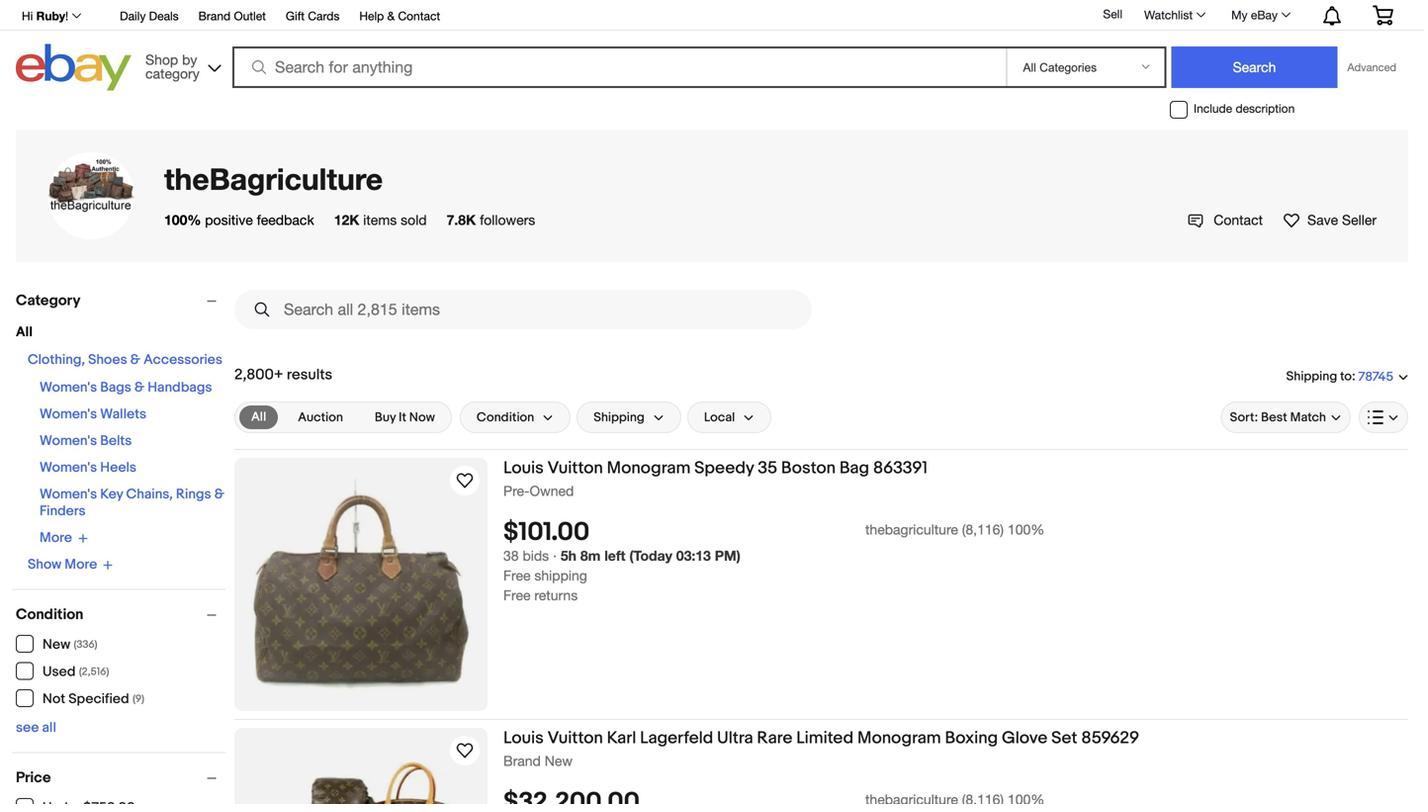 Task type: vqa. For each thing, say whether or not it's contained in the screenshot.
off
no



Task type: describe. For each thing, give the bounding box(es) containing it.
clothing, shoes & accessories link
[[28, 352, 223, 368]]

save seller
[[1308, 212, 1377, 228]]

results
[[287, 366, 333, 384]]

thebagriculture
[[866, 522, 958, 538]]

thebagriculture
[[164, 161, 383, 196]]

vuitton for karl
[[548, 728, 603, 749]]

account navigation
[[11, 0, 1409, 31]]

louis vuitton monogram speedy 35 boston bag 863391 pre-owned
[[504, 458, 928, 499]]

thebagriculture link
[[164, 161, 383, 196]]

followers
[[480, 212, 535, 228]]

limited
[[797, 728, 854, 749]]

1 free from the top
[[504, 568, 531, 584]]

0 vertical spatial condition button
[[460, 402, 571, 433]]

not
[[43, 691, 65, 708]]

brand inside account navigation
[[199, 9, 231, 23]]

monogram inside louis vuitton karl lagerfeld ultra rare limited monogram boxing glove set 859629 brand new
[[858, 728, 941, 749]]

women's belts link
[[40, 433, 132, 450]]

& inside account navigation
[[387, 9, 395, 23]]

lagerfeld
[[640, 728, 713, 749]]

to
[[1340, 369, 1352, 384]]

hi
[[22, 9, 33, 23]]

louis vuitton karl lagerfeld ultra rare limited monogram boxing glove set 859629 image
[[234, 759, 488, 804]]

advanced
[[1348, 61, 1397, 74]]

12k items sold
[[334, 212, 427, 228]]

see all
[[16, 720, 56, 736]]

rings
[[176, 486, 211, 503]]

·
[[553, 548, 557, 564]]

chains,
[[126, 486, 173, 503]]

price
[[16, 769, 51, 787]]

sell link
[[1094, 7, 1132, 21]]

gift cards
[[286, 9, 340, 23]]

100% positive feedback
[[164, 212, 314, 228]]

shop
[[145, 51, 178, 68]]

0 vertical spatial more
[[40, 530, 72, 547]]

shipping
[[535, 568, 587, 584]]

0 horizontal spatial condition
[[16, 606, 83, 624]]

it
[[399, 410, 406, 425]]

returns
[[535, 587, 578, 604]]

heels
[[100, 459, 136, 476]]

watch louis vuitton karl lagerfeld ultra rare limited monogram boxing glove set 859629 image
[[453, 739, 477, 763]]

set
[[1052, 728, 1078, 749]]

8m
[[581, 548, 601, 564]]

100% inside thebagriculture (8,116) 100% 38 bids · 5h 8m left (today 03:13 pm) free shipping free returns
[[1008, 522, 1045, 538]]

handbags
[[148, 379, 212, 396]]

38
[[504, 548, 519, 564]]

shop by category
[[145, 51, 200, 82]]

category
[[145, 65, 200, 82]]

gift cards link
[[286, 6, 340, 28]]

buy
[[375, 410, 396, 425]]

daily
[[120, 9, 146, 23]]

all link
[[239, 406, 278, 429]]

auction
[[298, 410, 343, 425]]

price button
[[16, 769, 226, 787]]

contact inside contact link
[[1214, 212, 1263, 228]]

new inside louis vuitton karl lagerfeld ultra rare limited monogram boxing glove set 859629 brand new
[[545, 753, 573, 769]]

boxing
[[945, 728, 998, 749]]

clothing,
[[28, 352, 85, 368]]

not specified (9)
[[43, 691, 144, 708]]

2 free from the top
[[504, 587, 531, 604]]

pre-
[[504, 483, 530, 499]]

78745
[[1359, 369, 1394, 385]]

$101.00 main content
[[234, 282, 1409, 804]]

accessories
[[144, 352, 223, 368]]

sort: best match button
[[1221, 402, 1351, 433]]

belts
[[100, 433, 132, 450]]

my
[[1232, 8, 1248, 22]]

0 horizontal spatial all
[[16, 324, 33, 341]]

5 women's from the top
[[40, 486, 97, 503]]

save seller button
[[1283, 210, 1377, 230]]

sort:
[[1230, 410, 1258, 425]]

0 horizontal spatial new
[[43, 637, 70, 653]]

buy it now
[[375, 410, 435, 425]]

women's heels link
[[40, 459, 136, 476]]

pm)
[[715, 548, 741, 564]]

vuitton for monogram
[[548, 458, 603, 479]]

contact inside help & contact link
[[398, 9, 440, 23]]

listing options selector. list view selected. image
[[1368, 410, 1400, 425]]

7.8k followers
[[447, 212, 535, 228]]

watchlist
[[1144, 8, 1193, 22]]

5h
[[561, 548, 577, 564]]

specified
[[69, 691, 129, 708]]

bids
[[523, 548, 549, 564]]

karl
[[607, 728, 636, 749]]

Search all 2,815 items field
[[234, 290, 812, 329]]

ultra
[[717, 728, 753, 749]]

left
[[605, 548, 626, 564]]

save
[[1308, 212, 1339, 228]]

(8,116)
[[962, 522, 1004, 538]]

match
[[1291, 410, 1327, 425]]

louis vuitton monogram speedy 35 boston bag 863391 link
[[504, 458, 1409, 482]]

now
[[409, 410, 435, 425]]

all inside all link
[[251, 410, 266, 425]]

positive
[[205, 212, 253, 228]]

my ebay
[[1232, 8, 1278, 22]]

0 vertical spatial 100%
[[164, 212, 201, 228]]

seller
[[1342, 212, 1377, 228]]

condition inside $101.00 main content
[[477, 410, 534, 425]]

by
[[182, 51, 197, 68]]

gift
[[286, 9, 305, 23]]

advanced link
[[1338, 47, 1407, 87]]

shipping for shipping to : 78745
[[1287, 369, 1338, 384]]

owned
[[530, 483, 574, 499]]

all
[[42, 720, 56, 736]]

women's bags & handbags link
[[40, 379, 212, 396]]

watch louis vuitton monogram speedy 35 boston bag 863391 image
[[453, 469, 477, 493]]



Task type: locate. For each thing, give the bounding box(es) containing it.
& right bags
[[135, 379, 145, 396]]

condition
[[477, 410, 534, 425], [16, 606, 83, 624]]

0 vertical spatial condition
[[477, 410, 534, 425]]

1 vertical spatial 100%
[[1008, 522, 1045, 538]]

condition up pre-
[[477, 410, 534, 425]]

condition button up pre-
[[460, 402, 571, 433]]

rare
[[757, 728, 793, 749]]

863391
[[873, 458, 928, 479]]

vuitton up owned
[[548, 458, 603, 479]]

1 louis from the top
[[504, 458, 544, 479]]

local button
[[687, 402, 772, 433]]

shipping inside 'dropdown button'
[[594, 410, 645, 425]]

contact left save
[[1214, 212, 1263, 228]]

brand inside louis vuitton karl lagerfeld ultra rare limited monogram boxing glove set 859629 brand new
[[504, 753, 541, 769]]

1 horizontal spatial condition
[[477, 410, 534, 425]]

free left returns
[[504, 587, 531, 604]]

brand right watch louis vuitton karl lagerfeld ultra rare limited monogram boxing glove set 859629 image
[[504, 753, 541, 769]]

12k
[[334, 212, 359, 228]]

more
[[40, 530, 72, 547], [65, 556, 97, 573]]

see all button
[[16, 720, 56, 736]]

1 vertical spatial all
[[251, 410, 266, 425]]

louis
[[504, 458, 544, 479], [504, 728, 544, 749]]

used
[[43, 664, 76, 681]]

condition button up (336) on the left of the page
[[16, 606, 226, 624]]

0 horizontal spatial brand
[[199, 9, 231, 23]]

bag
[[840, 458, 870, 479]]

women's down women's heels "link"
[[40, 486, 97, 503]]

(336)
[[74, 639, 97, 651]]

All selected text field
[[251, 409, 266, 426]]

louis vuitton monogram speedy 35 boston bag 863391 heading
[[504, 458, 928, 479]]

vuitton inside louis vuitton karl lagerfeld ultra rare limited monogram boxing glove set 859629 brand new
[[548, 728, 603, 749]]

deals
[[149, 9, 179, 23]]

more up show more
[[40, 530, 72, 547]]

women's up women's belts link
[[40, 406, 97, 423]]

show more
[[28, 556, 97, 573]]

include
[[1194, 101, 1233, 115]]

1 vertical spatial condition button
[[16, 606, 226, 624]]

0 horizontal spatial condition button
[[16, 606, 226, 624]]

include description
[[1194, 101, 1295, 115]]

thebagriculture (8,116) 100% 38 bids · 5h 8m left (today 03:13 pm) free shipping free returns
[[504, 522, 1045, 604]]

shop by category banner
[[11, 0, 1409, 96]]

03:13
[[676, 548, 711, 564]]

shop by category button
[[137, 44, 226, 87]]

2 vuitton from the top
[[548, 728, 603, 749]]

louis for louis vuitton monogram speedy 35 boston bag 863391
[[504, 458, 544, 479]]

brand left outlet
[[199, 9, 231, 23]]

none submit inside shop by category banner
[[1172, 46, 1338, 88]]

& right shoes
[[130, 352, 140, 368]]

monogram inside louis vuitton monogram speedy 35 boston bag 863391 pre-owned
[[607, 458, 691, 479]]

new (336)
[[43, 637, 97, 653]]

women's up women's heels "link"
[[40, 433, 97, 450]]

2,800+ results
[[234, 366, 333, 384]]

monogram left boxing
[[858, 728, 941, 749]]

louis vuitton monogram speedy 35 boston bag 863391 image
[[234, 458, 488, 711]]

outlet
[[234, 9, 266, 23]]

2 women's from the top
[[40, 406, 97, 423]]

louis vuitton karl lagerfeld ultra rare limited monogram boxing glove set 859629 link
[[504, 728, 1409, 752]]

vuitton left karl
[[548, 728, 603, 749]]

1 horizontal spatial 100%
[[1008, 522, 1045, 538]]

buy it now link
[[363, 406, 447, 429]]

0 horizontal spatial 100%
[[164, 212, 201, 228]]

shipping for shipping
[[594, 410, 645, 425]]

thebagriculture image
[[47, 152, 135, 239]]

bags
[[100, 379, 131, 396]]

100% right (8,116)
[[1008, 522, 1045, 538]]

1 vertical spatial condition
[[16, 606, 83, 624]]

0 vertical spatial all
[[16, 324, 33, 341]]

1 horizontal spatial contact
[[1214, 212, 1263, 228]]

1 horizontal spatial brand
[[504, 753, 541, 769]]

2 louis from the top
[[504, 728, 544, 749]]

best
[[1261, 410, 1288, 425]]

all down category
[[16, 324, 33, 341]]

women's down clothing,
[[40, 379, 97, 396]]

show
[[28, 556, 62, 573]]

1 horizontal spatial monogram
[[858, 728, 941, 749]]

louis vuitton karl lagerfeld ultra rare limited monogram boxing glove set 859629 heading
[[504, 728, 1140, 749]]

(today
[[629, 548, 673, 564]]

0 vertical spatial louis
[[504, 458, 544, 479]]

brand
[[199, 9, 231, 23], [504, 753, 541, 769]]

all down 2,800+
[[251, 410, 266, 425]]

1 women's from the top
[[40, 379, 97, 396]]

100%
[[164, 212, 201, 228], [1008, 522, 1045, 538]]

0 vertical spatial new
[[43, 637, 70, 653]]

ebay
[[1251, 8, 1278, 22]]

new up used
[[43, 637, 70, 653]]

clothing, shoes & accessories
[[28, 352, 223, 368]]

women's wallets link
[[40, 406, 146, 423]]

1 horizontal spatial new
[[545, 753, 573, 769]]

free down 38
[[504, 568, 531, 584]]

help & contact
[[359, 9, 440, 23]]

& right rings
[[214, 486, 224, 503]]

0 horizontal spatial monogram
[[607, 458, 691, 479]]

wallets
[[100, 406, 146, 423]]

louis inside louis vuitton monogram speedy 35 boston bag 863391 pre-owned
[[504, 458, 544, 479]]

0 vertical spatial shipping
[[1287, 369, 1338, 384]]

100% left positive
[[164, 212, 201, 228]]

daily deals
[[120, 9, 179, 23]]

new right watch louis vuitton karl lagerfeld ultra rare limited monogram boxing glove set 859629 image
[[545, 753, 573, 769]]

shipping to : 78745
[[1287, 369, 1394, 385]]

condition up new (336) at the bottom left of the page
[[16, 606, 83, 624]]

vuitton
[[548, 458, 603, 479], [548, 728, 603, 749]]

1 horizontal spatial all
[[251, 410, 266, 425]]

0 vertical spatial monogram
[[607, 458, 691, 479]]

your shopping cart image
[[1372, 5, 1395, 25]]

louis vuitton karl lagerfeld ultra rare limited monogram boxing glove set 859629 brand new
[[504, 728, 1140, 769]]

description
[[1236, 101, 1295, 115]]

1 vertical spatial more
[[65, 556, 97, 573]]

women's down women's belts link
[[40, 459, 97, 476]]

see
[[16, 720, 39, 736]]

(2,516)
[[79, 666, 109, 679]]

louis inside louis vuitton karl lagerfeld ultra rare limited monogram boxing glove set 859629 brand new
[[504, 728, 544, 749]]

1 vertical spatial new
[[545, 753, 573, 769]]

women's bags & handbags women's wallets women's belts women's heels women's key chains, rings & finders
[[40, 379, 224, 520]]

0 horizontal spatial contact
[[398, 9, 440, 23]]

auction link
[[286, 406, 355, 429]]

Search for anything text field
[[235, 48, 1003, 86]]

7.8k
[[447, 212, 476, 228]]

1 vertical spatial brand
[[504, 753, 541, 769]]

1 vuitton from the top
[[548, 458, 603, 479]]

$101.00
[[504, 518, 590, 548]]

1 horizontal spatial shipping
[[1287, 369, 1338, 384]]

3 women's from the top
[[40, 433, 97, 450]]

category button
[[16, 292, 226, 310]]

vuitton inside louis vuitton monogram speedy 35 boston bag 863391 pre-owned
[[548, 458, 603, 479]]

more down more button
[[65, 556, 97, 573]]

0 vertical spatial vuitton
[[548, 458, 603, 479]]

0 horizontal spatial shipping
[[594, 410, 645, 425]]

1 vertical spatial louis
[[504, 728, 544, 749]]

2,800+
[[234, 366, 283, 384]]

louis up pre-
[[504, 458, 544, 479]]

help
[[359, 9, 384, 23]]

1 vertical spatial contact
[[1214, 212, 1263, 228]]

sell
[[1103, 7, 1123, 21]]

contact right help at the left top
[[398, 9, 440, 23]]

1 vertical spatial vuitton
[[548, 728, 603, 749]]

0 vertical spatial free
[[504, 568, 531, 584]]

boston
[[781, 458, 836, 479]]

contact
[[398, 9, 440, 23], [1214, 212, 1263, 228]]

1 vertical spatial monogram
[[858, 728, 941, 749]]

ruby
[[36, 9, 65, 23]]

my ebay link
[[1221, 3, 1300, 27]]

:
[[1352, 369, 1356, 384]]

louis right watch louis vuitton karl lagerfeld ultra rare limited monogram boxing glove set 859629 image
[[504, 728, 544, 749]]

shoes
[[88, 352, 127, 368]]

1 vertical spatial shipping
[[594, 410, 645, 425]]

None submit
[[1172, 46, 1338, 88]]

items
[[363, 212, 397, 228]]

local
[[704, 410, 735, 425]]

monogram down shipping 'dropdown button'
[[607, 458, 691, 479]]

0 vertical spatial contact
[[398, 9, 440, 23]]

1 vertical spatial free
[[504, 587, 531, 604]]

hi ruby !
[[22, 9, 68, 23]]

all
[[16, 324, 33, 341], [251, 410, 266, 425]]

feedback
[[257, 212, 314, 228]]

shipping inside shipping to : 78745
[[1287, 369, 1338, 384]]

1 horizontal spatial condition button
[[460, 402, 571, 433]]

louis for louis vuitton karl lagerfeld ultra rare limited monogram boxing glove set 859629
[[504, 728, 544, 749]]

4 women's from the top
[[40, 459, 97, 476]]

watchlist link
[[1134, 3, 1215, 27]]

used (2,516)
[[43, 664, 109, 681]]

women's
[[40, 379, 97, 396], [40, 406, 97, 423], [40, 433, 97, 450], [40, 459, 97, 476], [40, 486, 97, 503]]

key
[[100, 486, 123, 503]]

sold
[[401, 212, 427, 228]]

(9)
[[133, 693, 144, 706]]

0 vertical spatial brand
[[199, 9, 231, 23]]

& right help at the left top
[[387, 9, 395, 23]]

35
[[758, 458, 778, 479]]



